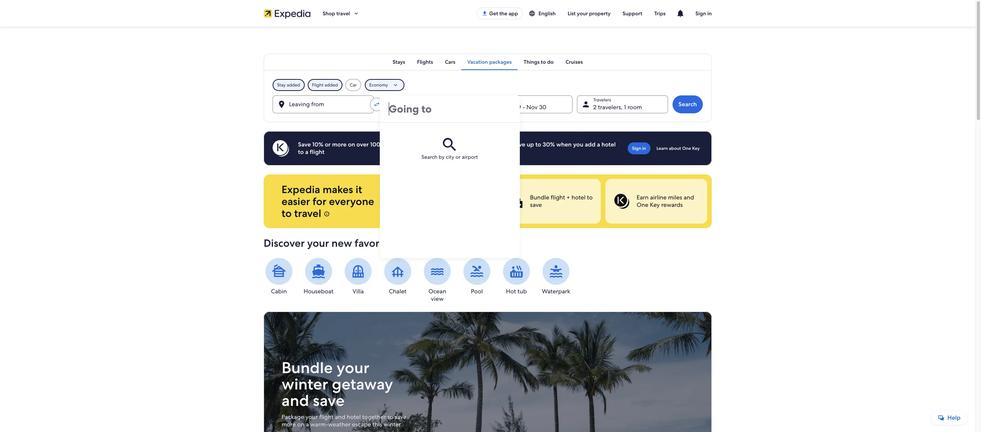 Task type: locate. For each thing, give the bounding box(es) containing it.
0 horizontal spatial in
[[642, 146, 646, 152]]

discover your new favorite stay
[[264, 237, 414, 250]]

flight
[[312, 82, 324, 88]]

cruises
[[566, 59, 583, 65]]

hotel right add
[[602, 141, 616, 149]]

2 vertical spatial flight
[[319, 414, 334, 422]]

save left +
[[530, 201, 542, 209]]

0 horizontal spatial and
[[282, 391, 309, 412]]

hotel right +
[[572, 194, 586, 202]]

communication center icon image
[[676, 9, 685, 18]]

to down expedia
[[282, 207, 292, 220]]

more left warm-
[[282, 421, 296, 429]]

0 vertical spatial search
[[679, 100, 697, 108]]

1 vertical spatial in
[[642, 146, 646, 152]]

hot tub
[[506, 288, 527, 296]]

and
[[684, 194, 694, 202], [282, 391, 309, 412], [335, 414, 345, 422]]

room
[[628, 103, 642, 111]]

city
[[446, 154, 454, 161]]

0 horizontal spatial added
[[287, 82, 300, 88]]

more
[[332, 141, 347, 149], [282, 421, 296, 429]]

on inside save 10% or more on over 100,000 hotels with member prices. also, members save up to 30% when you add a hotel to a flight
[[348, 141, 355, 149]]

key right the earn
[[650, 201, 660, 209]]

hotel left together
[[347, 414, 361, 422]]

0 vertical spatial and
[[684, 194, 694, 202]]

and up package
[[282, 391, 309, 412]]

bundle your winter getaway and save main content
[[0, 27, 976, 433]]

0 vertical spatial key
[[692, 146, 700, 152]]

shop travel
[[323, 10, 350, 17]]

with
[[413, 141, 425, 149]]

2 horizontal spatial hotel
[[602, 141, 616, 149]]

warm-
[[310, 421, 328, 429]]

to right up
[[536, 141, 541, 149]]

0 vertical spatial bundle
[[530, 194, 549, 202]]

up
[[527, 141, 534, 149]]

added right flight
[[325, 82, 338, 88]]

0 vertical spatial hotel
[[602, 141, 616, 149]]

1 vertical spatial on
[[297, 421, 304, 429]]

0 vertical spatial flight
[[310, 148, 325, 156]]

one
[[682, 146, 691, 152], [637, 201, 649, 209]]

search button
[[673, 96, 703, 114]]

things to do link
[[518, 54, 560, 70]]

added
[[287, 82, 300, 88], [325, 82, 338, 88]]

on left warm-
[[297, 421, 304, 429]]

or
[[325, 141, 331, 149], [456, 154, 461, 161]]

in right the communication center icon
[[707, 10, 712, 17]]

0 vertical spatial in
[[707, 10, 712, 17]]

1 horizontal spatial one
[[682, 146, 691, 152]]

add
[[585, 141, 596, 149]]

cars
[[445, 59, 455, 65]]

0 vertical spatial or
[[325, 141, 331, 149]]

tab list
[[264, 54, 712, 70]]

stays link
[[387, 54, 411, 70]]

bundle for your
[[282, 358, 333, 379]]

0 horizontal spatial search
[[422, 154, 437, 161]]

bundle inside bundle flight + hotel to save
[[530, 194, 549, 202]]

earn
[[637, 194, 649, 202]]

bundle your winter getaway and save package your flight and hotel together to save more on a warm-weather escape this winter.
[[282, 358, 407, 429]]

30
[[539, 103, 547, 111]]

2 horizontal spatial and
[[684, 194, 694, 202]]

2 added from the left
[[325, 82, 338, 88]]

airline
[[650, 194, 667, 202]]

learn
[[657, 146, 668, 152]]

flight inside bundle your winter getaway and save package your flight and hotel together to save more on a warm-weather escape this winter.
[[319, 414, 334, 422]]

1 horizontal spatial nov
[[527, 103, 538, 111]]

one inside earn airline miles and one key rewards
[[637, 201, 649, 209]]

key right about
[[692, 146, 700, 152]]

1 horizontal spatial sign in
[[696, 10, 712, 17]]

2 travelers, 1 room
[[593, 103, 642, 111]]

1 horizontal spatial travel
[[336, 10, 350, 17]]

-
[[523, 103, 525, 111]]

a
[[597, 141, 600, 149], [305, 148, 308, 156], [306, 421, 309, 429]]

a left warm-
[[306, 421, 309, 429]]

a left 10%
[[305, 148, 308, 156]]

1
[[624, 103, 626, 111]]

and right miles
[[684, 194, 694, 202]]

1 vertical spatial more
[[282, 421, 296, 429]]

list your property
[[568, 10, 611, 17]]

Going to text field
[[380, 96, 520, 123]]

sign right the communication center icon
[[696, 10, 706, 17]]

to left 10%
[[298, 148, 304, 156]]

in left learn on the right top of page
[[642, 146, 646, 152]]

your
[[577, 10, 588, 17], [307, 237, 329, 250], [337, 358, 369, 379], [306, 414, 318, 422]]

more inside bundle your winter getaway and save package your flight and hotel together to save more on a warm-weather escape this winter.
[[282, 421, 296, 429]]

sign left learn on the right top of page
[[632, 146, 641, 152]]

to right this
[[388, 414, 393, 422]]

29
[[514, 103, 521, 111]]

houseboat
[[304, 288, 334, 296]]

1 vertical spatial sign in
[[632, 146, 646, 152]]

hotel inside save 10% or more on over 100,000 hotels with member prices. also, members save up to 30% when you add a hotel to a flight
[[602, 141, 616, 149]]

1 nov from the left
[[502, 103, 513, 111]]

2
[[593, 103, 597, 111]]

sign in inside dropdown button
[[696, 10, 712, 17]]

nov 29 - nov 30
[[502, 103, 547, 111]]

english
[[539, 10, 556, 17]]

key
[[692, 146, 700, 152], [650, 201, 660, 209]]

when
[[556, 141, 572, 149]]

one left airline
[[637, 201, 649, 209]]

0 vertical spatial sign in
[[696, 10, 712, 17]]

or right 10%
[[325, 141, 331, 149]]

0 vertical spatial one
[[682, 146, 691, 152]]

travel left xsmall icon
[[294, 207, 321, 220]]

0 horizontal spatial key
[[650, 201, 660, 209]]

stay
[[277, 82, 286, 88]]

more right 10%
[[332, 141, 347, 149]]

0 vertical spatial travel
[[336, 10, 350, 17]]

1 vertical spatial hotel
[[572, 194, 586, 202]]

bundle for flight
[[530, 194, 549, 202]]

1 vertical spatial and
[[282, 391, 309, 412]]

1 vertical spatial travel
[[294, 207, 321, 220]]

over
[[357, 141, 369, 149]]

2 vertical spatial and
[[335, 414, 345, 422]]

0 horizontal spatial bundle
[[282, 358, 333, 379]]

0 vertical spatial on
[[348, 141, 355, 149]]

app
[[509, 10, 518, 17]]

shop
[[323, 10, 335, 17]]

1 horizontal spatial on
[[348, 141, 355, 149]]

bundle
[[530, 194, 549, 202], [282, 358, 333, 379]]

on inside bundle your winter getaway and save package your flight and hotel together to save more on a warm-weather escape this winter.
[[297, 421, 304, 429]]

1 horizontal spatial in
[[707, 10, 712, 17]]

shop travel button
[[317, 4, 366, 22]]

1 horizontal spatial added
[[325, 82, 338, 88]]

for
[[313, 195, 326, 208]]

download the app button image
[[482, 10, 488, 16]]

or right city
[[456, 154, 461, 161]]

and right warm-
[[335, 414, 345, 422]]

1 vertical spatial one
[[637, 201, 649, 209]]

1 horizontal spatial or
[[456, 154, 461, 161]]

2 vertical spatial hotel
[[347, 414, 361, 422]]

1 vertical spatial flight
[[551, 194, 565, 202]]

prices.
[[452, 141, 470, 149]]

travel left trailing image
[[336, 10, 350, 17]]

tub
[[518, 288, 527, 296]]

1 added from the left
[[287, 82, 300, 88]]

or inside save 10% or more on over 100,000 hotels with member prices. also, members save up to 30% when you add a hotel to a flight
[[325, 141, 331, 149]]

on left over
[[348, 141, 355, 149]]

discover
[[264, 237, 305, 250]]

to inside tab list
[[541, 59, 546, 65]]

sign
[[696, 10, 706, 17], [632, 146, 641, 152]]

sign inside dropdown button
[[696, 10, 706, 17]]

makes
[[323, 183, 353, 196]]

nov left 29
[[502, 103, 513, 111]]

nov
[[502, 103, 513, 111], [527, 103, 538, 111]]

to right +
[[587, 194, 593, 202]]

hot tub button
[[501, 258, 532, 296]]

1 horizontal spatial more
[[332, 141, 347, 149]]

flight inside bundle flight + hotel to save
[[551, 194, 565, 202]]

1 vertical spatial sign
[[632, 146, 641, 152]]

0 horizontal spatial hotel
[[347, 414, 361, 422]]

1 horizontal spatial hotel
[[572, 194, 586, 202]]

save up warm-
[[313, 391, 345, 412]]

in inside sign in dropdown button
[[707, 10, 712, 17]]

travel inside dropdown button
[[336, 10, 350, 17]]

to inside bundle your winter getaway and save package your flight and hotel together to save more on a warm-weather escape this winter.
[[388, 414, 393, 422]]

search for search by city or airport
[[422, 154, 437, 161]]

0 horizontal spatial nov
[[502, 103, 513, 111]]

1 horizontal spatial and
[[335, 414, 345, 422]]

search inside search button
[[679, 100, 697, 108]]

to left do
[[541, 59, 546, 65]]

rewards
[[661, 201, 683, 209]]

earn airline miles and one key rewards
[[637, 194, 694, 209]]

sign in left learn on the right top of page
[[632, 146, 646, 152]]

save left up
[[513, 141, 525, 149]]

added for stay added
[[287, 82, 300, 88]]

0 vertical spatial sign
[[696, 10, 706, 17]]

0 horizontal spatial sign in
[[632, 146, 646, 152]]

a right add
[[597, 141, 600, 149]]

1 vertical spatial bundle
[[282, 358, 333, 379]]

1 vertical spatial key
[[650, 201, 660, 209]]

0 horizontal spatial travel
[[294, 207, 321, 220]]

one right about
[[682, 146, 691, 152]]

0 horizontal spatial or
[[325, 141, 331, 149]]

hotel
[[602, 141, 616, 149], [572, 194, 586, 202], [347, 414, 361, 422]]

0 vertical spatial more
[[332, 141, 347, 149]]

0 horizontal spatial on
[[297, 421, 304, 429]]

package
[[282, 414, 304, 422]]

save
[[513, 141, 525, 149], [530, 201, 542, 209], [313, 391, 345, 412], [395, 414, 407, 422]]

bundle inside bundle your winter getaway and save package your flight and hotel together to save more on a warm-weather escape this winter.
[[282, 358, 333, 379]]

tab list containing stays
[[264, 54, 712, 70]]

on
[[348, 141, 355, 149], [297, 421, 304, 429]]

view
[[431, 295, 444, 303]]

added right stay
[[287, 82, 300, 88]]

search
[[679, 100, 697, 108], [422, 154, 437, 161]]

1 horizontal spatial sign
[[696, 10, 706, 17]]

nov right -
[[527, 103, 538, 111]]

your for discover
[[307, 237, 329, 250]]

sign in right the communication center icon
[[696, 10, 712, 17]]

by
[[439, 154, 445, 161]]

car
[[350, 82, 357, 88]]

1 horizontal spatial key
[[692, 146, 700, 152]]

0 horizontal spatial one
[[637, 201, 649, 209]]

expedia logo image
[[264, 8, 311, 19]]

your for bundle
[[337, 358, 369, 379]]

in
[[707, 10, 712, 17], [642, 146, 646, 152]]

0 horizontal spatial sign
[[632, 146, 641, 152]]

1 horizontal spatial bundle
[[530, 194, 549, 202]]

added for flight added
[[325, 82, 338, 88]]

travel
[[336, 10, 350, 17], [294, 207, 321, 220]]

flight inside save 10% or more on over 100,000 hotels with member prices. also, members save up to 30% when you add a hotel to a flight
[[310, 148, 325, 156]]

sign in button
[[690, 4, 718, 22]]

vacation packages link
[[461, 54, 518, 70]]

cruises link
[[560, 54, 589, 70]]

1 vertical spatial search
[[422, 154, 437, 161]]

1 horizontal spatial search
[[679, 100, 697, 108]]

0 horizontal spatial more
[[282, 421, 296, 429]]



Task type: describe. For each thing, give the bounding box(es) containing it.
houseboat button
[[303, 258, 334, 296]]

hotels
[[395, 141, 412, 149]]

stays
[[393, 59, 405, 65]]

cabin
[[271, 288, 287, 296]]

2 out of 3 element
[[499, 179, 601, 224]]

pool button
[[462, 258, 492, 296]]

miles
[[668, 194, 682, 202]]

bundle flight + hotel to save
[[530, 194, 593, 209]]

villa button
[[343, 258, 374, 296]]

1 vertical spatial or
[[456, 154, 461, 161]]

+
[[567, 194, 570, 202]]

get the app link
[[477, 7, 523, 19]]

about
[[669, 146, 681, 152]]

everyone
[[329, 195, 374, 208]]

weather
[[328, 421, 351, 429]]

more inside save 10% or more on over 100,000 hotels with member prices. also, members save up to 30% when you add a hotel to a flight
[[332, 141, 347, 149]]

save inside save 10% or more on over 100,000 hotels with member prices. also, members save up to 30% when you add a hotel to a flight
[[513, 141, 525, 149]]

flights link
[[411, 54, 439, 70]]

ocean view button
[[422, 258, 453, 303]]

trailing image
[[353, 10, 360, 17]]

things
[[524, 59, 540, 65]]

expedia makes it easier for everyone to travel
[[282, 183, 374, 220]]

save
[[298, 141, 311, 149]]

things to do
[[524, 59, 554, 65]]

travel sale activities deals image
[[264, 312, 712, 433]]

waterpark button
[[541, 258, 571, 296]]

get
[[489, 10, 498, 17]]

one inside 'link'
[[682, 146, 691, 152]]

vacation
[[467, 59, 488, 65]]

to inside expedia makes it easier for everyone to travel
[[282, 207, 292, 220]]

support link
[[617, 7, 648, 20]]

sign in inside bundle your winter getaway and save main content
[[632, 146, 646, 152]]

learn about one key
[[657, 146, 700, 152]]

hot
[[506, 288, 516, 296]]

sign inside bundle your winter getaway and save main content
[[632, 146, 641, 152]]

chalet
[[389, 288, 407, 296]]

economy button
[[365, 79, 404, 91]]

small image
[[529, 10, 536, 17]]

waterpark
[[542, 288, 570, 296]]

flights
[[417, 59, 433, 65]]

support
[[623, 10, 642, 17]]

the
[[499, 10, 507, 17]]

2 nov from the left
[[527, 103, 538, 111]]

members
[[486, 141, 512, 149]]

key inside earn airline miles and one key rewards
[[650, 201, 660, 209]]

vacation packages
[[467, 59, 512, 65]]

ocean
[[428, 288, 446, 296]]

expedia
[[282, 183, 320, 196]]

trips link
[[648, 7, 672, 20]]

easier
[[282, 195, 310, 208]]

you
[[573, 141, 583, 149]]

together
[[362, 414, 386, 422]]

chalet button
[[382, 258, 413, 296]]

list your property link
[[562, 7, 617, 20]]

key inside 'link'
[[692, 146, 700, 152]]

economy
[[369, 82, 388, 88]]

new
[[332, 237, 352, 250]]

your for list
[[577, 10, 588, 17]]

stay
[[394, 237, 414, 250]]

in inside sign in link
[[642, 146, 646, 152]]

xsmall image
[[324, 211, 330, 217]]

nov 29 - nov 30 button
[[485, 96, 572, 114]]

100,000
[[370, 141, 394, 149]]

english button
[[523, 7, 562, 20]]

villa
[[353, 288, 364, 296]]

tab list inside bundle your winter getaway and save main content
[[264, 54, 712, 70]]

3 out of 3 element
[[605, 179, 707, 224]]

save right this
[[395, 414, 407, 422]]

search for search
[[679, 100, 697, 108]]

save 10% or more on over 100,000 hotels with member prices. also, members save up to 30% when you add a hotel to a flight
[[298, 141, 616, 156]]

swap origin and destination values image
[[373, 101, 380, 108]]

search by city or airport
[[422, 154, 478, 161]]

airport
[[462, 154, 478, 161]]

hotel inside bundle flight + hotel to save
[[572, 194, 586, 202]]

getaway
[[332, 375, 393, 395]]

save inside bundle flight + hotel to save
[[530, 201, 542, 209]]

do
[[547, 59, 554, 65]]

winter
[[282, 375, 328, 395]]

list
[[568, 10, 576, 17]]

to inside bundle flight + hotel to save
[[587, 194, 593, 202]]

ocean view
[[428, 288, 446, 303]]

travelers,
[[598, 103, 623, 111]]

winter.
[[384, 421, 402, 429]]

property
[[589, 10, 611, 17]]

packages
[[489, 59, 512, 65]]

it
[[356, 183, 362, 196]]

pool
[[471, 288, 483, 296]]

hotel inside bundle your winter getaway and save package your flight and hotel together to save more on a warm-weather escape this winter.
[[347, 414, 361, 422]]

and inside earn airline miles and one key rewards
[[684, 194, 694, 202]]

30%
[[543, 141, 555, 149]]

learn about one key link
[[654, 143, 703, 155]]

cars link
[[439, 54, 461, 70]]

a inside bundle your winter getaway and save package your flight and hotel together to save more on a warm-weather escape this winter.
[[306, 421, 309, 429]]

travel inside expedia makes it easier for everyone to travel
[[294, 207, 321, 220]]

sign in link
[[628, 143, 651, 155]]

10%
[[312, 141, 323, 149]]

2 travelers, 1 room button
[[577, 96, 668, 114]]

flight added
[[312, 82, 338, 88]]



Task type: vqa. For each thing, say whether or not it's contained in the screenshot.
LIST in the top right of the page
yes



